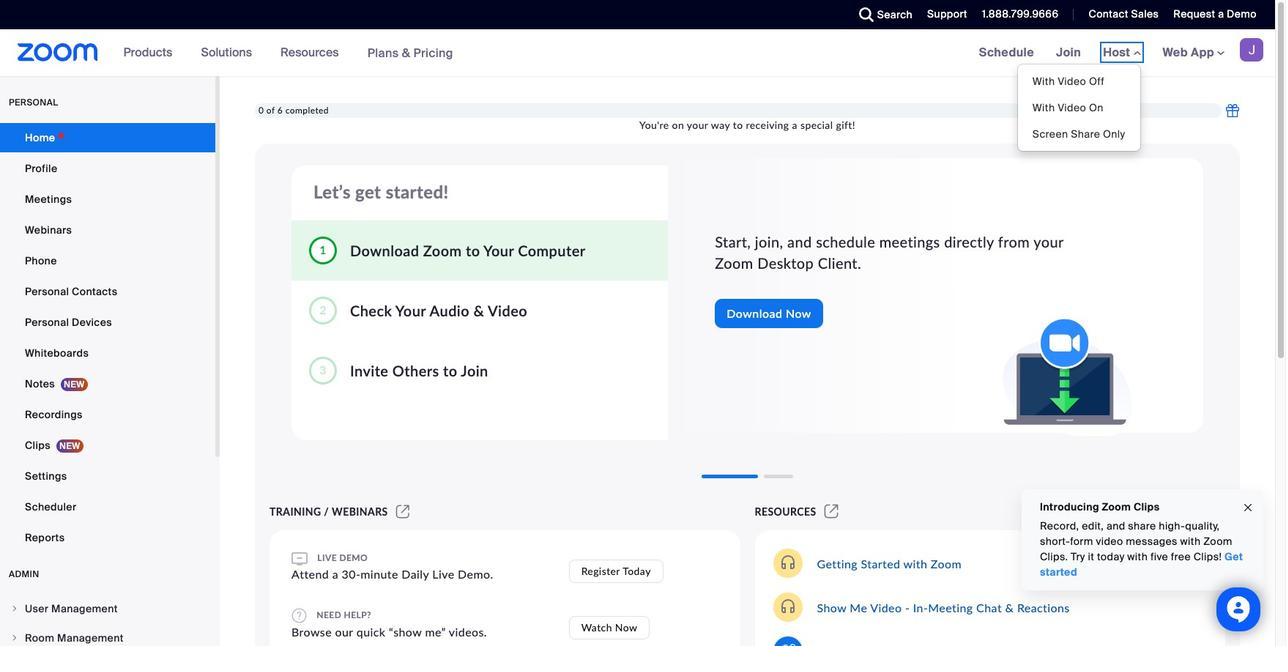 Task type: vqa. For each thing, say whether or not it's contained in the screenshot.
You're on your way to receiving a special gift!
yes



Task type: describe. For each thing, give the bounding box(es) containing it.
notes
[[25, 377, 55, 390]]

admin menu menu
[[0, 595, 215, 646]]

quick
[[357, 625, 386, 639]]

watch
[[581, 621, 612, 634]]

get started link
[[1040, 550, 1243, 579]]

attend
[[292, 567, 329, 581]]

desktop
[[758, 254, 814, 271]]

personal menu menu
[[0, 123, 215, 554]]

you're on your way to receiving a special gift!
[[640, 119, 856, 131]]

recordings link
[[0, 400, 215, 429]]

management for user management
[[51, 602, 118, 615]]

register today
[[581, 564, 651, 577]]

in-
[[913, 600, 928, 614]]

screen share only link
[[1018, 121, 1140, 147]]

your inside start, join, and schedule meetings directly from your zoom desktop client.
[[1034, 233, 1064, 251]]

to for download zoom to your computer
[[466, 241, 480, 259]]

1
[[320, 242, 327, 256]]

clips inside "link"
[[25, 439, 51, 452]]

profile link
[[0, 154, 215, 183]]

right image for room management
[[10, 634, 19, 642]]

settings
[[25, 470, 67, 483]]

clips link
[[0, 431, 215, 460]]

started
[[1040, 566, 1078, 579]]

solutions button
[[201, 29, 259, 76]]

web app
[[1163, 45, 1215, 60]]

reports link
[[0, 523, 215, 552]]

join inside meetings navigation
[[1056, 45, 1081, 60]]

download for download zoom to your computer
[[350, 241, 419, 259]]

download now
[[727, 306, 812, 320]]

screen share only
[[1033, 127, 1126, 141]]

meetings navigation
[[968, 29, 1275, 152]]

show me video - in-meeting chat & reactions
[[817, 600, 1070, 614]]

zoom up show me video - in-meeting chat & reactions
[[931, 556, 962, 570]]

home link
[[0, 123, 215, 152]]

product information navigation
[[113, 29, 464, 77]]

check
[[350, 301, 392, 319]]

short-
[[1040, 535, 1070, 548]]

meetings link
[[0, 185, 215, 214]]

home
[[25, 131, 55, 144]]

request a demo
[[1174, 7, 1257, 21]]

0
[[259, 105, 264, 116]]

room management
[[25, 631, 124, 645]]

request
[[1174, 7, 1216, 21]]

profile picture image
[[1240, 38, 1264, 62]]

user management menu item
[[0, 595, 215, 623]]

support
[[927, 7, 968, 21]]

way
[[711, 119, 730, 131]]

clips.
[[1040, 550, 1068, 563]]

receiving
[[746, 119, 789, 131]]

zoom inside start, join, and schedule meetings directly from your zoom desktop client.
[[715, 254, 754, 271]]

1 vertical spatial &
[[474, 301, 484, 319]]

get started
[[1040, 550, 1243, 579]]

it
[[1088, 550, 1095, 563]]

window new image for resources
[[822, 505, 841, 518]]

plans & pricing
[[367, 45, 453, 60]]

download for download now
[[727, 306, 783, 320]]

our
[[335, 625, 353, 639]]

getting started with zoom
[[817, 556, 962, 570]]

1 vertical spatial join
[[461, 362, 488, 379]]

banner containing products
[[0, 29, 1275, 152]]

2 horizontal spatial with
[[1181, 535, 1201, 548]]

free
[[1171, 550, 1191, 563]]

clips!
[[1194, 550, 1222, 563]]

download now button
[[715, 299, 823, 328]]

demo.
[[458, 567, 494, 581]]

five
[[1151, 550, 1169, 563]]

get
[[1225, 550, 1243, 563]]

demo
[[1227, 7, 1257, 21]]

scheduler link
[[0, 492, 215, 522]]

room
[[25, 631, 54, 645]]

0 of 6 completed
[[259, 105, 329, 116]]

browse our quick "show me" videos.
[[292, 625, 487, 639]]

with video on
[[1033, 101, 1104, 114]]

me"
[[425, 625, 446, 639]]

webinars
[[332, 505, 388, 518]]

join,
[[755, 233, 784, 251]]

app
[[1191, 45, 1215, 60]]

completed
[[286, 105, 329, 116]]

let's
[[314, 181, 351, 202]]

training / webinars
[[270, 505, 388, 518]]

on
[[672, 119, 684, 131]]

of
[[267, 105, 275, 116]]

share
[[1071, 127, 1101, 141]]

personal contacts
[[25, 285, 118, 298]]

live
[[432, 567, 455, 581]]

now for watch now
[[615, 621, 638, 634]]

download zoom to your computer
[[350, 241, 586, 259]]

whiteboards link
[[0, 338, 215, 368]]

client.
[[818, 254, 862, 271]]

with video off link
[[1018, 68, 1140, 95]]

schedule link
[[968, 29, 1045, 76]]

meetings
[[880, 233, 940, 251]]

minute
[[361, 567, 398, 581]]

-
[[905, 600, 910, 614]]

0 vertical spatial to
[[733, 119, 743, 131]]

products
[[124, 45, 172, 60]]



Task type: locate. For each thing, give the bounding box(es) containing it.
banner
[[0, 29, 1275, 152]]

form
[[1070, 535, 1094, 548]]

help?
[[344, 609, 371, 620]]

products button
[[124, 29, 179, 76]]

"show
[[389, 625, 422, 639]]

1 vertical spatial your
[[1034, 233, 1064, 251]]

/
[[324, 505, 329, 518]]

zoom up clips!
[[1204, 535, 1233, 548]]

watch now button
[[569, 616, 650, 640]]

a
[[1218, 7, 1224, 21], [792, 119, 798, 131], [332, 567, 338, 581]]

0 vertical spatial download
[[350, 241, 419, 259]]

and inside start, join, and schedule meetings directly from your zoom desktop client.
[[788, 233, 812, 251]]

0 horizontal spatial clips
[[25, 439, 51, 452]]

off
[[1089, 75, 1105, 88]]

me
[[850, 600, 868, 614]]

personal devices
[[25, 316, 112, 329]]

2 vertical spatial to
[[443, 362, 457, 379]]

1 vertical spatial clips
[[1134, 500, 1160, 514]]

phone
[[25, 254, 57, 267]]

zoom down start,
[[715, 254, 754, 271]]

resources button
[[281, 29, 346, 76]]

your right on
[[687, 119, 708, 131]]

download inside download now button
[[727, 306, 783, 320]]

admin
[[9, 568, 39, 580]]

& inside product information navigation
[[402, 45, 410, 60]]

with down messages
[[1128, 550, 1148, 563]]

getting
[[817, 556, 858, 570]]

1.888.799.9666
[[982, 7, 1059, 21]]

personal for personal contacts
[[25, 285, 69, 298]]

solutions
[[201, 45, 252, 60]]

a left "30-"
[[332, 567, 338, 581]]

quality,
[[1186, 519, 1220, 533]]

1 vertical spatial management
[[57, 631, 124, 645]]

whiteboards
[[25, 347, 89, 360]]

1 horizontal spatial join
[[1056, 45, 1081, 60]]

0 horizontal spatial download
[[350, 241, 419, 259]]

plans & pricing link
[[367, 45, 453, 60], [367, 45, 453, 60]]

0 vertical spatial join
[[1056, 45, 1081, 60]]

user management
[[25, 602, 118, 615]]

right image inside user management menu item
[[10, 604, 19, 613]]

videos.
[[449, 625, 487, 639]]

& right chat
[[1006, 600, 1014, 614]]

window new image right resources
[[822, 505, 841, 518]]

1 horizontal spatial clips
[[1134, 500, 1160, 514]]

screen
[[1033, 127, 1069, 141]]

right image left user
[[10, 604, 19, 613]]

personal up the whiteboards
[[25, 316, 69, 329]]

record, edit, and share high-quality, short-form video messages with zoom clips. try it today with five free clips!
[[1040, 519, 1233, 563]]

join link
[[1045, 29, 1092, 76]]

settings link
[[0, 462, 215, 491]]

0 vertical spatial now
[[786, 306, 812, 320]]

web
[[1163, 45, 1188, 60]]

1 vertical spatial a
[[792, 119, 798, 131]]

with up free
[[1181, 535, 1201, 548]]

2 right image from the top
[[10, 634, 19, 642]]

your left audio
[[395, 301, 426, 319]]

management
[[51, 602, 118, 615], [57, 631, 124, 645]]

1 vertical spatial to
[[466, 241, 480, 259]]

scheduler
[[25, 500, 76, 514]]

to right others
[[443, 362, 457, 379]]

now
[[786, 306, 812, 320], [615, 621, 638, 634]]

1 vertical spatial and
[[1107, 519, 1126, 533]]

1 horizontal spatial your
[[1034, 233, 1064, 251]]

2 personal from the top
[[25, 316, 69, 329]]

register today button
[[569, 559, 664, 583]]

0 vertical spatial with
[[1033, 75, 1055, 88]]

to up audio
[[466, 241, 480, 259]]

now for download now
[[786, 306, 812, 320]]

with for with video on
[[1033, 101, 1055, 114]]

clips up settings
[[25, 439, 51, 452]]

invite
[[350, 362, 389, 379]]

webinars link
[[0, 215, 215, 245]]

notes link
[[0, 369, 215, 399]]

join right others
[[461, 362, 488, 379]]

1 with from the top
[[1033, 75, 1055, 88]]

search button
[[848, 0, 916, 29]]

personal
[[9, 97, 58, 108]]

need
[[317, 609, 342, 620]]

window new image
[[394, 505, 412, 518], [822, 505, 841, 518]]

2
[[320, 303, 327, 316]]

& right audio
[[474, 301, 484, 319]]

to for invite others to join
[[443, 362, 457, 379]]

to right way
[[733, 119, 743, 131]]

and up video
[[1107, 519, 1126, 533]]

with
[[1181, 535, 1201, 548], [1128, 550, 1148, 563], [904, 556, 928, 570]]

webinars
[[25, 223, 72, 237]]

phone link
[[0, 246, 215, 275]]

1 vertical spatial right image
[[10, 634, 19, 642]]

reactions
[[1017, 600, 1070, 614]]

0 vertical spatial your
[[687, 119, 708, 131]]

now down desktop on the right top
[[786, 306, 812, 320]]

window new image for training / webinars
[[394, 505, 412, 518]]

show
[[817, 600, 847, 614]]

on
[[1089, 101, 1104, 114]]

a for request a demo
[[1218, 7, 1224, 21]]

profile
[[25, 162, 57, 175]]

1 horizontal spatial with
[[1128, 550, 1148, 563]]

1 horizontal spatial your
[[484, 241, 514, 259]]

with video off
[[1033, 75, 1105, 88]]

video right audio
[[488, 301, 527, 319]]

1 personal from the top
[[25, 285, 69, 298]]

directly
[[944, 233, 994, 251]]

0 horizontal spatial a
[[332, 567, 338, 581]]

with up 'with video on'
[[1033, 75, 1055, 88]]

1 horizontal spatial download
[[727, 306, 783, 320]]

record,
[[1040, 519, 1079, 533]]

1 horizontal spatial to
[[466, 241, 480, 259]]

1 vertical spatial personal
[[25, 316, 69, 329]]

video left -
[[870, 600, 902, 614]]

daily
[[402, 567, 429, 581]]

management for room management
[[57, 631, 124, 645]]

zoom logo image
[[18, 43, 98, 62]]

download down let's get started!
[[350, 241, 419, 259]]

clips up share
[[1134, 500, 1160, 514]]

1 vertical spatial your
[[395, 301, 426, 319]]

0 horizontal spatial your
[[395, 301, 426, 319]]

1 horizontal spatial &
[[474, 301, 484, 319]]

&
[[402, 45, 410, 60], [474, 301, 484, 319], [1006, 600, 1014, 614]]

right image
[[10, 604, 19, 613], [10, 634, 19, 642]]

2 horizontal spatial to
[[733, 119, 743, 131]]

with for with video off
[[1033, 75, 1055, 88]]

right image left room
[[10, 634, 19, 642]]

0 horizontal spatial your
[[687, 119, 708, 131]]

with right started
[[904, 556, 928, 570]]

getting started with zoom link
[[817, 556, 962, 570]]

share
[[1128, 519, 1156, 533]]

1 vertical spatial now
[[615, 621, 638, 634]]

2 vertical spatial a
[[332, 567, 338, 581]]

0 horizontal spatial to
[[443, 362, 457, 379]]

chat
[[977, 600, 1002, 614]]

0 vertical spatial your
[[484, 241, 514, 259]]

register
[[581, 564, 620, 577]]

host button
[[1103, 45, 1141, 60]]

special
[[801, 119, 833, 131]]

0 vertical spatial management
[[51, 602, 118, 615]]

1 horizontal spatial and
[[1107, 519, 1126, 533]]

right image for user management
[[10, 604, 19, 613]]

2 horizontal spatial &
[[1006, 600, 1014, 614]]

zoom up the edit, in the right of the page
[[1102, 500, 1131, 514]]

download down desktop on the right top
[[727, 306, 783, 320]]

messages
[[1126, 535, 1178, 548]]

zoom inside record, edit, and share high-quality, short-form video messages with zoom clips. try it today with five free clips!
[[1204, 535, 1233, 548]]

with video on link
[[1018, 95, 1140, 121]]

2 with from the top
[[1033, 101, 1055, 114]]

check your audio & video
[[350, 301, 527, 319]]

0 horizontal spatial with
[[904, 556, 928, 570]]

your left computer
[[484, 241, 514, 259]]

management down user management menu item
[[57, 631, 124, 645]]

your right from
[[1034, 233, 1064, 251]]

live
[[317, 552, 337, 563]]

plans
[[367, 45, 399, 60]]

and for desktop
[[788, 233, 812, 251]]

gift!
[[836, 119, 856, 131]]

1 vertical spatial download
[[727, 306, 783, 320]]

0 horizontal spatial and
[[788, 233, 812, 251]]

1 horizontal spatial a
[[792, 119, 798, 131]]

started
[[861, 556, 901, 570]]

right image inside room management menu item
[[10, 634, 19, 642]]

personal down phone
[[25, 285, 69, 298]]

a for attend a 30-minute daily live demo.
[[332, 567, 338, 581]]

start, join, and schedule meetings directly from your zoom desktop client.
[[715, 233, 1064, 271]]

join up with video off
[[1056, 45, 1081, 60]]

personal for personal devices
[[25, 316, 69, 329]]

management up room management
[[51, 602, 118, 615]]

a left demo
[[1218, 7, 1224, 21]]

and inside record, edit, and share high-quality, short-form video messages with zoom clips. try it today with five free clips!
[[1107, 519, 1126, 533]]

audio
[[430, 301, 470, 319]]

join
[[1056, 45, 1081, 60], [461, 362, 488, 379]]

0 horizontal spatial &
[[402, 45, 410, 60]]

2 horizontal spatial a
[[1218, 7, 1224, 21]]

video left the on
[[1058, 101, 1087, 114]]

and for messages
[[1107, 519, 1126, 533]]

0 vertical spatial &
[[402, 45, 410, 60]]

contact
[[1089, 7, 1129, 21]]

sales
[[1131, 7, 1159, 21]]

0 vertical spatial clips
[[25, 439, 51, 452]]

0 vertical spatial personal
[[25, 285, 69, 298]]

0 horizontal spatial window new image
[[394, 505, 412, 518]]

0 vertical spatial right image
[[10, 604, 19, 613]]

2 vertical spatial &
[[1006, 600, 1014, 614]]

1 vertical spatial with
[[1033, 101, 1055, 114]]

2 window new image from the left
[[822, 505, 841, 518]]

0 vertical spatial and
[[788, 233, 812, 251]]

1 horizontal spatial window new image
[[822, 505, 841, 518]]

close image
[[1242, 499, 1254, 516]]

need help?
[[314, 609, 371, 620]]

zoom
[[423, 241, 462, 259], [715, 254, 754, 271], [1102, 500, 1131, 514], [1204, 535, 1233, 548], [931, 556, 962, 570]]

1 right image from the top
[[10, 604, 19, 613]]

0 horizontal spatial now
[[615, 621, 638, 634]]

window new image right webinars
[[394, 505, 412, 518]]

1 window new image from the left
[[394, 505, 412, 518]]

0 vertical spatial a
[[1218, 7, 1224, 21]]

& right plans
[[402, 45, 410, 60]]

video left the off
[[1058, 75, 1087, 88]]

1 horizontal spatial now
[[786, 306, 812, 320]]

0 horizontal spatial join
[[461, 362, 488, 379]]

today
[[1097, 550, 1125, 563]]

now right watch
[[615, 621, 638, 634]]

from
[[998, 233, 1030, 251]]

a left special
[[792, 119, 798, 131]]

and up desktop on the right top
[[788, 233, 812, 251]]

room management menu item
[[0, 624, 215, 646]]

with up screen
[[1033, 101, 1055, 114]]

zoom up check your audio & video
[[423, 241, 462, 259]]

pricing
[[414, 45, 453, 60]]

edit,
[[1082, 519, 1104, 533]]



